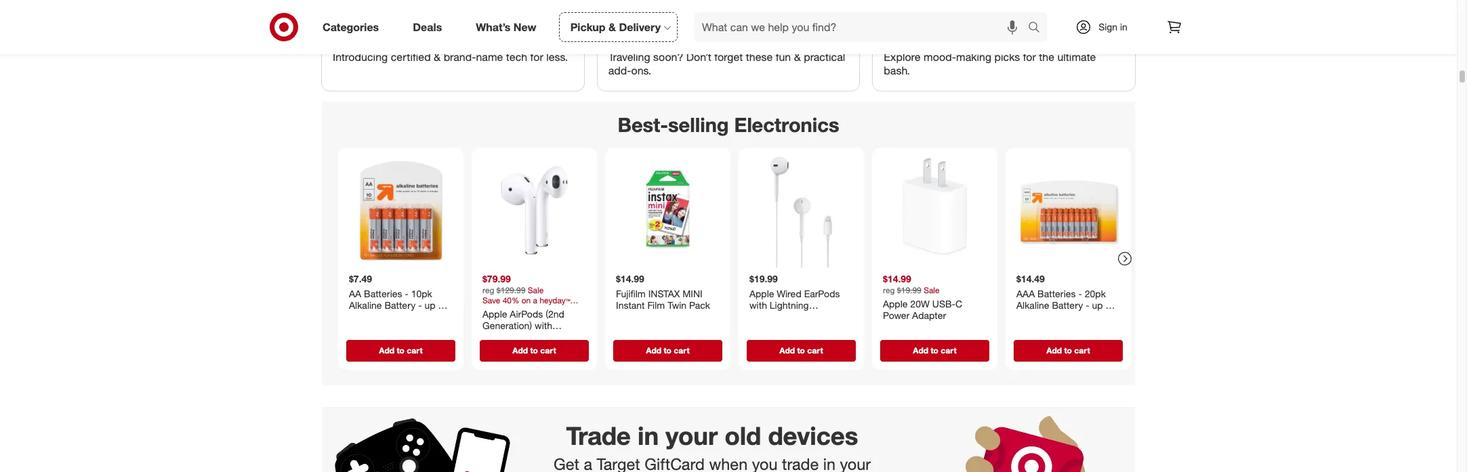 Task type: describe. For each thing, give the bounding box(es) containing it.
to for fujifilm instax mini instant film twin pack
[[664, 345, 672, 355]]

for inside fun-filled party tech explore mood-making picks for the ultimate bash.
[[1023, 50, 1036, 63]]

add to cart button for apple airpods (2nd generation) with charging case
[[480, 340, 589, 362]]

$7.49
[[349, 273, 372, 285]]

add to cart button for aa batteries - 10pk alkaline battery - up & up™
[[346, 340, 456, 362]]

your
[[666, 421, 718, 451]]

brand-
[[444, 50, 476, 63]]

aaa
[[1017, 288, 1035, 299]]

case
[[524, 332, 546, 343]]

$14.99 fujifilm instax mini instant film twin pack
[[616, 273, 710, 311]]

reg for $14.99
[[883, 285, 895, 295]]

apple 20w usb-c power adapter image
[[878, 153, 993, 268]]

$79.99
[[483, 273, 511, 285]]

add to cart button for aaa batteries - 20pk alkaline battery - up & up™
[[1014, 340, 1123, 362]]

lightning
[[770, 300, 809, 311]]

fun-
[[884, 31, 912, 47]]

add for apple airpods (2nd generation) with charging case
[[513, 345, 528, 355]]

airpods
[[510, 308, 543, 320]]

20w
[[911, 298, 930, 309]]

what's new link
[[465, 12, 554, 42]]

less.
[[547, 50, 568, 63]]

fun
[[776, 50, 791, 63]]

add to cart for aaa batteries - 20pk alkaline battery - up & up™
[[1047, 345, 1091, 355]]

pickup & delivery link
[[559, 12, 678, 42]]

to for aa batteries - 10pk alkaline battery - up & up™
[[397, 345, 405, 355]]

What can we help you find? suggestions appear below search field
[[694, 12, 1032, 42]]

film
[[648, 300, 665, 311]]

picks inside fun-filled party tech explore mood-making picks for the ultimate bash.
[[995, 50, 1020, 63]]

$14.99 for fujifilm
[[616, 273, 645, 285]]

mini
[[683, 288, 703, 299]]

devices
[[768, 421, 859, 451]]

wired
[[777, 288, 802, 299]]

trip-
[[609, 31, 636, 47]]

trade in your old devices link
[[322, 408, 1136, 473]]

bash.
[[884, 63, 910, 77]]

instant
[[616, 300, 645, 311]]

cart for fujifilm instax mini instant film twin pack
[[674, 345, 690, 355]]

forget
[[715, 50, 743, 63]]

apple airpods (2nd generation) with charging case image
[[477, 153, 592, 268]]

soon?
[[654, 50, 684, 63]]

$19.99 inside the $19.99 apple wired earpods with lightning connector
[[750, 273, 778, 285]]

batteries for $7.49
[[364, 288, 402, 299]]

for inside the pre-owned & refurbished introducing certified & brand-name tech for less.
[[531, 50, 544, 63]]

aa batteries - 10pk alkaline battery - up & up™ image
[[344, 153, 458, 268]]

up™ for aaa batteries - 20pk alkaline battery - up & up™
[[1017, 311, 1033, 323]]

(2nd
[[546, 308, 565, 320]]

in for sign
[[1121, 21, 1128, 33]]

cart for apple wired earpods with lightning connector
[[808, 345, 823, 355]]

best-
[[618, 112, 668, 137]]

alkaline for aaa
[[1017, 300, 1050, 311]]

delivery
[[619, 20, 661, 34]]

add to cart for apple airpods (2nd generation) with charging case
[[513, 345, 556, 355]]

charging
[[483, 332, 521, 343]]

add to cart button for apple wired earpods with lightning connector
[[747, 340, 856, 362]]

apple inside apple airpods (2nd generation) with charging case
[[483, 308, 507, 320]]

apple inside $14.99 reg $19.99 sale apple 20w usb-c power adapter
[[883, 298, 908, 309]]

pre-
[[333, 31, 359, 47]]

electronics
[[735, 112, 840, 137]]

& inside $7.49 aa batteries - 10pk alkaline battery - up & up™
[[438, 300, 444, 311]]

tech inside trip-making tech picks traveling soon? don't forget these fun & practical add-ons.
[[685, 31, 712, 47]]

& inside $14.49 aaa batteries - 20pk alkaline battery - up & up™
[[1106, 300, 1112, 311]]

$79.99 reg $129.99 sale
[[483, 273, 544, 295]]

tech inside fun-filled party tech explore mood-making picks for the ultimate bash.
[[981, 31, 1008, 47]]

battery for 20pk
[[1052, 300, 1084, 311]]

cart for aaa batteries - 20pk alkaline battery - up & up™
[[1075, 345, 1091, 355]]

in for trade
[[638, 421, 659, 451]]

add for aa batteries - 10pk alkaline battery - up & up™
[[379, 345, 395, 355]]

sign in link
[[1064, 12, 1149, 42]]

& inside pickup & delivery link
[[609, 20, 616, 34]]

add to cart for fujifilm instax mini instant film twin pack
[[646, 345, 690, 355]]

new
[[514, 20, 537, 34]]

$14.99 reg $19.99 sale apple 20w usb-c power adapter
[[883, 273, 963, 321]]

$14.49 aaa batteries - 20pk alkaline battery - up & up™
[[1017, 273, 1112, 323]]

add to cart for apple wired earpods with lightning connector
[[780, 345, 823, 355]]

what's
[[476, 20, 511, 34]]

c
[[956, 298, 963, 309]]

$129.99
[[497, 285, 526, 295]]

what's new
[[476, 20, 537, 34]]

reg for $79.99
[[483, 285, 495, 295]]

pre-owned & refurbished introducing certified & brand-name tech for less.
[[333, 31, 568, 63]]

aa
[[349, 288, 361, 299]]

filled
[[912, 31, 941, 47]]

ons.
[[631, 63, 652, 77]]

making inside trip-making tech picks traveling soon? don't forget these fun & practical add-ons.
[[636, 31, 681, 47]]

with for airpods
[[535, 320, 553, 331]]

fun-filled party tech explore mood-making picks for the ultimate bash.
[[884, 31, 1097, 77]]

up for 20pk
[[1093, 300, 1103, 311]]

party
[[945, 31, 978, 47]]

practical
[[804, 50, 846, 63]]

ultimate
[[1058, 50, 1097, 63]]

$19.99 apple wired earpods with lightning connector
[[750, 273, 840, 323]]

picks inside trip-making tech picks traveling soon? don't forget these fun & practical add-ons.
[[715, 31, 748, 47]]

twin
[[668, 300, 687, 311]]

add to cart for aa batteries - 10pk alkaline battery - up & up™
[[379, 345, 423, 355]]

pickup & delivery
[[571, 20, 661, 34]]

cart for aa batteries - 10pk alkaline battery - up & up™
[[407, 345, 423, 355]]

$14.49
[[1017, 273, 1045, 285]]

pickup
[[571, 20, 606, 34]]

categories link
[[311, 12, 396, 42]]



Task type: locate. For each thing, give the bounding box(es) containing it.
search
[[1022, 21, 1055, 35]]

2 up™ from the left
[[1017, 311, 1033, 323]]

add for apple wired earpods with lightning connector
[[780, 345, 795, 355]]

1 horizontal spatial up
[[1093, 300, 1103, 311]]

add down $14.49 aaa batteries - 20pk alkaline battery - up & up™
[[1047, 345, 1062, 355]]

1 horizontal spatial in
[[1121, 21, 1128, 33]]

mood-
[[924, 50, 957, 63]]

1 up™ from the left
[[349, 311, 365, 323]]

carousel region
[[322, 101, 1136, 408]]

add down adapter
[[913, 345, 929, 355]]

$14.99 up fujifilm
[[616, 273, 645, 285]]

with inside apple airpods (2nd generation) with charging case
[[535, 320, 553, 331]]

up™ down "aaa"
[[1017, 311, 1033, 323]]

0 vertical spatial in
[[1121, 21, 1128, 33]]

2 for from the left
[[1023, 50, 1036, 63]]

add to cart down $14.49 aaa batteries - 20pk alkaline battery - up & up™
[[1047, 345, 1091, 355]]

add to cart button down generation)
[[480, 340, 589, 362]]

2 reg from the left
[[883, 285, 895, 295]]

alkaline inside $14.49 aaa batteries - 20pk alkaline battery - up & up™
[[1017, 300, 1050, 311]]

cart
[[407, 345, 423, 355], [541, 345, 556, 355], [674, 345, 690, 355], [808, 345, 823, 355], [941, 345, 957, 355], [1075, 345, 1091, 355]]

the
[[1039, 50, 1055, 63]]

$19.99 up wired
[[750, 273, 778, 285]]

picks left the the
[[995, 50, 1020, 63]]

up for 10pk
[[425, 300, 436, 311]]

reg inside $14.99 reg $19.99 sale apple 20w usb-c power adapter
[[883, 285, 895, 295]]

& inside trip-making tech picks traveling soon? don't forget these fun & practical add-ons.
[[794, 50, 801, 63]]

1 add to cart button from the left
[[346, 340, 456, 362]]

making up soon?
[[636, 31, 681, 47]]

1 horizontal spatial alkaline
[[1017, 300, 1050, 311]]

6 to from the left
[[1065, 345, 1072, 355]]

2 to from the left
[[530, 345, 538, 355]]

earpods
[[804, 288, 840, 299]]

0 horizontal spatial $19.99
[[750, 273, 778, 285]]

add down case
[[513, 345, 528, 355]]

picks
[[715, 31, 748, 47], [995, 50, 1020, 63]]

refurbished
[[416, 31, 486, 47]]

0 horizontal spatial making
[[636, 31, 681, 47]]

2 sale from the left
[[924, 285, 940, 295]]

add-
[[609, 63, 631, 77]]

batteries down $14.49
[[1038, 288, 1076, 299]]

add down $7.49 aa batteries - 10pk alkaline battery - up & up™
[[379, 345, 395, 355]]

5 cart from the left
[[941, 345, 957, 355]]

add to cart button down adapter
[[881, 340, 990, 362]]

1 reg from the left
[[483, 285, 495, 295]]

1 to from the left
[[397, 345, 405, 355]]

to down $14.49 aaa batteries - 20pk alkaline battery - up & up™
[[1065, 345, 1072, 355]]

0 horizontal spatial in
[[638, 421, 659, 451]]

owned
[[359, 31, 400, 47]]

4 cart from the left
[[808, 345, 823, 355]]

making down the party
[[957, 50, 992, 63]]

sale for $14.99
[[924, 285, 940, 295]]

up down 10pk in the bottom of the page
[[425, 300, 436, 311]]

certified
[[391, 50, 431, 63]]

sale right $129.99
[[528, 285, 544, 295]]

add to cart for apple 20w usb-c power adapter
[[913, 345, 957, 355]]

1 vertical spatial with
[[535, 320, 553, 331]]

5 add from the left
[[913, 345, 929, 355]]

apple up connector
[[750, 288, 775, 299]]

for left the the
[[1023, 50, 1036, 63]]

deals
[[413, 20, 442, 34]]

explore
[[884, 50, 921, 63]]

to for apple 20w usb-c power adapter
[[931, 345, 939, 355]]

0 vertical spatial making
[[636, 31, 681, 47]]

up inside $14.49 aaa batteries - 20pk alkaline battery - up & up™
[[1093, 300, 1103, 311]]

4 to from the left
[[798, 345, 805, 355]]

power
[[883, 310, 910, 321]]

sale up 20w
[[924, 285, 940, 295]]

3 add to cart button from the left
[[614, 340, 723, 362]]

up down 20pk
[[1093, 300, 1103, 311]]

apple wired earpods with lightning connector image
[[744, 153, 859, 268]]

1 cart from the left
[[407, 345, 423, 355]]

1 horizontal spatial picks
[[995, 50, 1020, 63]]

batteries inside $14.49 aaa batteries - 20pk alkaline battery - up & up™
[[1038, 288, 1076, 299]]

to
[[397, 345, 405, 355], [530, 345, 538, 355], [664, 345, 672, 355], [798, 345, 805, 355], [931, 345, 939, 355], [1065, 345, 1072, 355]]

aaa batteries - 20pk alkaline battery - up & up™ image
[[1011, 153, 1126, 268]]

apple inside the $19.99 apple wired earpods with lightning connector
[[750, 288, 775, 299]]

1 horizontal spatial apple
[[750, 288, 775, 299]]

generation)
[[483, 320, 532, 331]]

usb-
[[933, 298, 956, 309]]

1 horizontal spatial $19.99
[[897, 285, 922, 295]]

4 add to cart from the left
[[780, 345, 823, 355]]

1 up from the left
[[425, 300, 436, 311]]

2 $14.99 from the left
[[883, 273, 912, 285]]

- down 10pk in the bottom of the page
[[418, 300, 422, 311]]

0 horizontal spatial reg
[[483, 285, 495, 295]]

5 add to cart button from the left
[[881, 340, 990, 362]]

up™ inside $7.49 aa batteries - 10pk alkaline battery - up & up™
[[349, 311, 365, 323]]

0 horizontal spatial $14.99
[[616, 273, 645, 285]]

1 vertical spatial making
[[957, 50, 992, 63]]

batteries down the $7.49
[[364, 288, 402, 299]]

apple
[[750, 288, 775, 299], [883, 298, 908, 309], [483, 308, 507, 320]]

up inside $7.49 aa batteries - 10pk alkaline battery - up & up™
[[425, 300, 436, 311]]

0 horizontal spatial tech
[[506, 50, 528, 63]]

$19.99 inside $14.99 reg $19.99 sale apple 20w usb-c power adapter
[[897, 285, 922, 295]]

up™ for aa batteries - 10pk alkaline battery - up & up™
[[349, 311, 365, 323]]

0 horizontal spatial sale
[[528, 285, 544, 295]]

$19.99
[[750, 273, 778, 285], [897, 285, 922, 295]]

battery inside $14.49 aaa batteries - 20pk alkaline battery - up & up™
[[1052, 300, 1084, 311]]

alkaline inside $7.49 aa batteries - 10pk alkaline battery - up & up™
[[349, 300, 382, 311]]

to down case
[[530, 345, 538, 355]]

add to cart down connector
[[780, 345, 823, 355]]

1 vertical spatial in
[[638, 421, 659, 451]]

add down connector
[[780, 345, 795, 355]]

6 cart from the left
[[1075, 345, 1091, 355]]

2 battery from the left
[[1052, 300, 1084, 311]]

fujifilm
[[616, 288, 646, 299]]

5 add to cart from the left
[[913, 345, 957, 355]]

add for apple 20w usb-c power adapter
[[913, 345, 929, 355]]

reg inside $79.99 reg $129.99 sale
[[483, 285, 495, 295]]

2 horizontal spatial tech
[[981, 31, 1008, 47]]

0 horizontal spatial picks
[[715, 31, 748, 47]]

3 cart from the left
[[674, 345, 690, 355]]

10pk
[[411, 288, 432, 299]]

trip-making tech picks traveling soon? don't forget these fun & practical add-ons.
[[609, 31, 846, 77]]

1 horizontal spatial with
[[750, 300, 767, 311]]

1 horizontal spatial battery
[[1052, 300, 1084, 311]]

0 vertical spatial $19.99
[[750, 273, 778, 285]]

with inside the $19.99 apple wired earpods with lightning connector
[[750, 300, 767, 311]]

cart down case
[[541, 345, 556, 355]]

add for fujifilm instax mini instant film twin pack
[[646, 345, 662, 355]]

add to cart button for fujifilm instax mini instant film twin pack
[[614, 340, 723, 362]]

2 cart from the left
[[541, 345, 556, 355]]

to for apple airpods (2nd generation) with charging case
[[530, 345, 538, 355]]

1 horizontal spatial sale
[[924, 285, 940, 295]]

4 add from the left
[[780, 345, 795, 355]]

1 horizontal spatial making
[[957, 50, 992, 63]]

$19.99 up 20w
[[897, 285, 922, 295]]

0 horizontal spatial battery
[[385, 300, 416, 311]]

alkaline down aa
[[349, 300, 382, 311]]

2 horizontal spatial apple
[[883, 298, 908, 309]]

apple up generation)
[[483, 308, 507, 320]]

add
[[379, 345, 395, 355], [513, 345, 528, 355], [646, 345, 662, 355], [780, 345, 795, 355], [913, 345, 929, 355], [1047, 345, 1062, 355]]

cart down $7.49 aa batteries - 10pk alkaline battery - up & up™
[[407, 345, 423, 355]]

1 for from the left
[[531, 50, 544, 63]]

sign
[[1099, 21, 1118, 33]]

trade
[[566, 421, 631, 451]]

cart down $14.49 aaa batteries - 20pk alkaline battery - up & up™
[[1075, 345, 1091, 355]]

1 vertical spatial picks
[[995, 50, 1020, 63]]

to for apple wired earpods with lightning connector
[[798, 345, 805, 355]]

1 battery from the left
[[385, 300, 416, 311]]

battery
[[385, 300, 416, 311], [1052, 300, 1084, 311]]

2 batteries from the left
[[1038, 288, 1076, 299]]

$14.99 up 20w
[[883, 273, 912, 285]]

for left 'less.'
[[531, 50, 544, 63]]

2 add to cart button from the left
[[480, 340, 589, 362]]

name
[[476, 50, 503, 63]]

add to cart down $7.49 aa batteries - 10pk alkaline battery - up & up™
[[379, 345, 423, 355]]

best-selling electronics
[[618, 112, 840, 137]]

add to cart button for apple 20w usb-c power adapter
[[881, 340, 990, 362]]

to for aaa batteries - 20pk alkaline battery - up & up™
[[1065, 345, 1072, 355]]

add to cart down case
[[513, 345, 556, 355]]

sale for $79.99
[[528, 285, 544, 295]]

add down film
[[646, 345, 662, 355]]

0 vertical spatial with
[[750, 300, 767, 311]]

0 vertical spatial picks
[[715, 31, 748, 47]]

6 add from the left
[[1047, 345, 1062, 355]]

sale inside $79.99 reg $129.99 sale
[[528, 285, 544, 295]]

these
[[746, 50, 773, 63]]

0 horizontal spatial up™
[[349, 311, 365, 323]]

battery for 10pk
[[385, 300, 416, 311]]

to down twin
[[664, 345, 672, 355]]

20pk
[[1085, 288, 1106, 299]]

cart down the lightning
[[808, 345, 823, 355]]

add to cart button down connector
[[747, 340, 856, 362]]

batteries for $14.49
[[1038, 288, 1076, 299]]

sale
[[528, 285, 544, 295], [924, 285, 940, 295]]

alkaline down "aaa"
[[1017, 300, 1050, 311]]

battery inside $7.49 aa batteries - 10pk alkaline battery - up & up™
[[385, 300, 416, 311]]

apple airpods (2nd generation) with charging case
[[483, 308, 565, 343]]

tech right the party
[[981, 31, 1008, 47]]

$14.99 for reg
[[883, 273, 912, 285]]

4 add to cart button from the left
[[747, 340, 856, 362]]

introducing
[[333, 50, 388, 63]]

traveling
[[609, 50, 651, 63]]

cart down twin
[[674, 345, 690, 355]]

adapter
[[913, 310, 947, 321]]

$14.99 inside $14.99 fujifilm instax mini instant film twin pack
[[616, 273, 645, 285]]

up™
[[349, 311, 365, 323], [1017, 311, 1033, 323]]

- left 20pk
[[1079, 288, 1083, 299]]

making
[[636, 31, 681, 47], [957, 50, 992, 63]]

sale inside $14.99 reg $19.99 sale apple 20w usb-c power adapter
[[924, 285, 940, 295]]

$14.99
[[616, 273, 645, 285], [883, 273, 912, 285]]

1 horizontal spatial tech
[[685, 31, 712, 47]]

add to cart button down $7.49 aa batteries - 10pk alkaline battery - up & up™
[[346, 340, 456, 362]]

picks up the forget
[[715, 31, 748, 47]]

search button
[[1022, 12, 1055, 45]]

tech up don't
[[685, 31, 712, 47]]

1 horizontal spatial $14.99
[[883, 273, 912, 285]]

1 add from the left
[[379, 345, 395, 355]]

batteries inside $7.49 aa batteries - 10pk alkaline battery - up & up™
[[364, 288, 402, 299]]

cart for apple 20w usb-c power adapter
[[941, 345, 957, 355]]

instax
[[649, 288, 680, 299]]

for
[[531, 50, 544, 63], [1023, 50, 1036, 63]]

1 horizontal spatial batteries
[[1038, 288, 1076, 299]]

tech inside the pre-owned & refurbished introducing certified & brand-name tech for less.
[[506, 50, 528, 63]]

add to cart down twin
[[646, 345, 690, 355]]

reg up power
[[883, 285, 895, 295]]

2 alkaline from the left
[[1017, 300, 1050, 311]]

connector
[[750, 311, 795, 323]]

3 add from the left
[[646, 345, 662, 355]]

with for apple
[[750, 300, 767, 311]]

don't
[[687, 50, 712, 63]]

trade in your old devices
[[566, 421, 859, 451]]

reg down $79.99
[[483, 285, 495, 295]]

1 alkaline from the left
[[349, 300, 382, 311]]

0 horizontal spatial for
[[531, 50, 544, 63]]

1 batteries from the left
[[364, 288, 402, 299]]

0 horizontal spatial alkaline
[[349, 300, 382, 311]]

to down $7.49 aa batteries - 10pk alkaline battery - up & up™
[[397, 345, 405, 355]]

cart down adapter
[[941, 345, 957, 355]]

apple up power
[[883, 298, 908, 309]]

to down adapter
[[931, 345, 939, 355]]

in left your
[[638, 421, 659, 451]]

to down the lightning
[[798, 345, 805, 355]]

1 $14.99 from the left
[[616, 273, 645, 285]]

6 add to cart from the left
[[1047, 345, 1091, 355]]

2 up from the left
[[1093, 300, 1103, 311]]

1 horizontal spatial for
[[1023, 50, 1036, 63]]

with up connector
[[750, 300, 767, 311]]

deals link
[[401, 12, 459, 42]]

0 horizontal spatial batteries
[[364, 288, 402, 299]]

up™ down aa
[[349, 311, 365, 323]]

cart for apple airpods (2nd generation) with charging case
[[541, 345, 556, 355]]

categories
[[323, 20, 379, 34]]

tech right name
[[506, 50, 528, 63]]

add to cart button down twin
[[614, 340, 723, 362]]

reg
[[483, 285, 495, 295], [883, 285, 895, 295]]

with up case
[[535, 320, 553, 331]]

add to cart button down $14.49 aaa batteries - 20pk alkaline battery - up & up™
[[1014, 340, 1123, 362]]

making inside fun-filled party tech explore mood-making picks for the ultimate bash.
[[957, 50, 992, 63]]

add to cart down adapter
[[913, 345, 957, 355]]

pack
[[689, 300, 710, 311]]

sign in
[[1099, 21, 1128, 33]]

in
[[1121, 21, 1128, 33], [638, 421, 659, 451]]

2 add from the left
[[513, 345, 528, 355]]

up™ inside $14.49 aaa batteries - 20pk alkaline battery - up & up™
[[1017, 311, 1033, 323]]

in right sign
[[1121, 21, 1128, 33]]

&
[[609, 20, 616, 34], [404, 31, 412, 47], [434, 50, 441, 63], [794, 50, 801, 63], [438, 300, 444, 311], [1106, 300, 1112, 311]]

$7.49 aa batteries - 10pk alkaline battery - up & up™
[[349, 273, 444, 323]]

- left 10pk in the bottom of the page
[[405, 288, 409, 299]]

1 vertical spatial $19.99
[[897, 285, 922, 295]]

1 horizontal spatial reg
[[883, 285, 895, 295]]

1 add to cart from the left
[[379, 345, 423, 355]]

0 horizontal spatial apple
[[483, 308, 507, 320]]

add to cart button
[[346, 340, 456, 362], [480, 340, 589, 362], [614, 340, 723, 362], [747, 340, 856, 362], [881, 340, 990, 362], [1014, 340, 1123, 362]]

6 add to cart button from the left
[[1014, 340, 1123, 362]]

2 add to cart from the left
[[513, 345, 556, 355]]

0 horizontal spatial with
[[535, 320, 553, 331]]

selling
[[668, 112, 729, 137]]

tech
[[685, 31, 712, 47], [981, 31, 1008, 47], [506, 50, 528, 63]]

add for aaa batteries - 20pk alkaline battery - up & up™
[[1047, 345, 1062, 355]]

5 to from the left
[[931, 345, 939, 355]]

- down 20pk
[[1086, 300, 1090, 311]]

fujifilm instax mini instant film twin pack image
[[611, 153, 725, 268]]

0 horizontal spatial up
[[425, 300, 436, 311]]

$14.99 inside $14.99 reg $19.99 sale apple 20w usb-c power adapter
[[883, 273, 912, 285]]

3 to from the left
[[664, 345, 672, 355]]

1 sale from the left
[[528, 285, 544, 295]]

old
[[725, 421, 762, 451]]

3 add to cart from the left
[[646, 345, 690, 355]]

1 horizontal spatial up™
[[1017, 311, 1033, 323]]

up
[[425, 300, 436, 311], [1093, 300, 1103, 311]]

with
[[750, 300, 767, 311], [535, 320, 553, 331]]

alkaline for aa
[[349, 300, 382, 311]]



Task type: vqa. For each thing, say whether or not it's contained in the screenshot.
The Headphones* + More Speaker Deals
no



